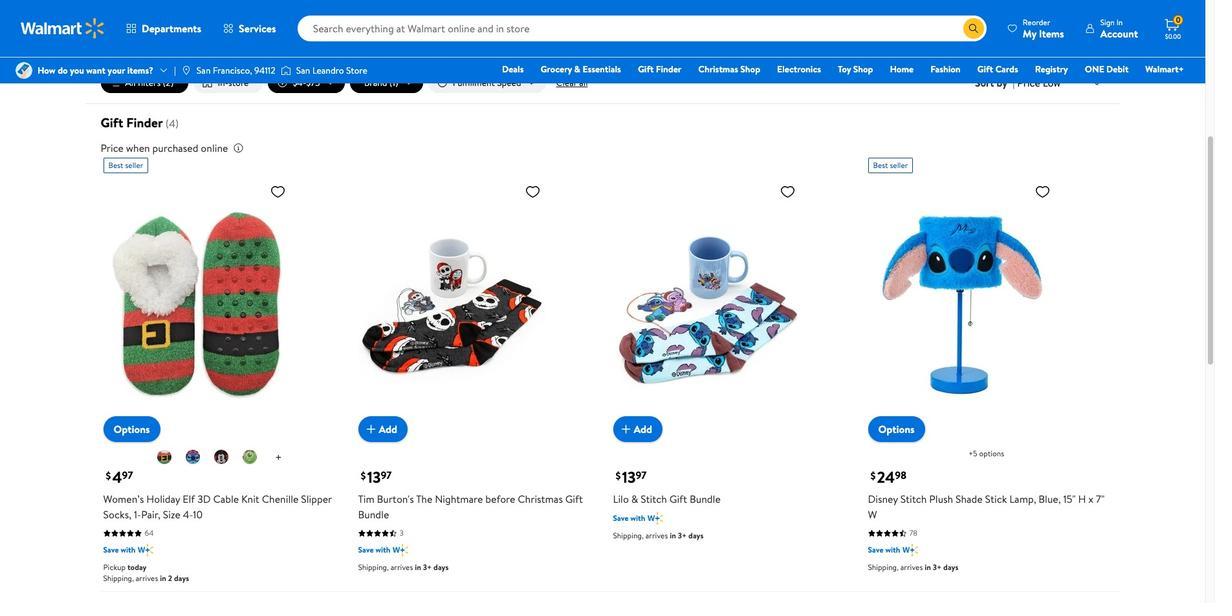 Task type: locate. For each thing, give the bounding box(es) containing it.
walmart plus image for 13
[[393, 544, 408, 557]]

$ left 4
[[106, 469, 111, 484]]

1 horizontal spatial stitch
[[901, 493, 927, 507]]

all down grocery & essentials
[[579, 76, 588, 89]]

$ left 24
[[871, 469, 876, 484]]

all up fashion link
[[936, 34, 944, 47]]

$ for lilo & stitch gift bundle
[[616, 469, 621, 484]]

walmart+
[[1146, 63, 1184, 76]]

save with for 13
[[358, 545, 390, 556]]

13
[[367, 467, 381, 489], [622, 467, 636, 489]]

books,
[[605, 34, 631, 47]]

0 horizontal spatial  image
[[16, 62, 32, 79]]

1 horizontal spatial 97
[[381, 469, 392, 483]]

97 up women's
[[122, 469, 133, 483]]

1 add button from the left
[[358, 417, 408, 443]]

2 horizontal spatial walmart plus image
[[903, 544, 918, 557]]

0 horizontal spatial options
[[114, 423, 150, 437]]

price
[[1018, 76, 1041, 90], [101, 141, 124, 155]]

today
[[127, 563, 147, 574]]

1 horizontal spatial best
[[873, 160, 888, 171]]

0 horizontal spatial seller
[[125, 160, 143, 171]]

1 vertical spatial finder
[[126, 114, 163, 132]]

holiday
[[147, 493, 180, 507]]

1 horizontal spatial |
[[1013, 76, 1015, 90]]

0 horizontal spatial options link
[[103, 417, 160, 443]]

seller for 24
[[890, 160, 908, 171]]

1 horizontal spatial gifts
[[856, 34, 874, 47]]

0 vertical spatial christmas
[[699, 63, 738, 76]]

1 vertical spatial all
[[579, 76, 588, 89]]

shop right toy
[[853, 63, 873, 76]]

fashion inside button
[[367, 34, 397, 47]]

3 97 from the left
[[636, 469, 647, 483]]

in
[[1117, 17, 1123, 28]]

0 horizontal spatial $ 13 97
[[361, 467, 392, 489]]

with down burton's
[[376, 545, 390, 556]]

 image left '$4-'
[[281, 64, 291, 77]]

save with for 4
[[103, 545, 135, 556]]

0 horizontal spatial clear
[[556, 76, 577, 89]]

monsters inc image
[[242, 450, 258, 465]]

0 horizontal spatial walmart plus image
[[138, 544, 153, 557]]

shop for christmas shop
[[741, 63, 761, 76]]

save with down "tim"
[[358, 545, 390, 556]]

& left music
[[663, 34, 669, 47]]

94112
[[254, 64, 276, 77]]

francisco,
[[213, 64, 252, 77]]

christmas inside tim burton's the nightmare before christmas gift bundle
[[518, 493, 563, 507]]

home gifts list item
[[518, 25, 587, 56]]

clear all for clear all button to the right
[[912, 34, 944, 47]]

& inside button
[[663, 34, 669, 47]]

stocking stuffers list item
[[256, 25, 349, 56]]

2 gifts from the left
[[856, 34, 874, 47]]

2 $ 13 97 from the left
[[616, 467, 647, 489]]

1 horizontal spatial add
[[634, 423, 652, 437]]

$4-
[[293, 76, 306, 89]]

clear all down grocery & essentials
[[556, 76, 588, 89]]

0 horizontal spatial stitch
[[641, 493, 667, 507]]

options link for 4
[[103, 417, 160, 443]]

1 horizontal spatial bundle
[[690, 493, 721, 507]]

deals
[[502, 63, 524, 76]]

1 vertical spatial fashion
[[931, 63, 961, 76]]

options
[[114, 423, 150, 437], [879, 423, 915, 437]]

2 horizontal spatial 97
[[636, 469, 647, 483]]

home gifts button
[[520, 28, 585, 54]]

all filters (2)
[[125, 76, 174, 89]]

walmart plus image down 78
[[903, 544, 918, 557]]

0 horizontal spatial shipping, arrives in 3+ days
[[358, 563, 449, 574]]

 image left how
[[16, 62, 32, 79]]

2 $ from the left
[[361, 469, 366, 484]]

1 gifts from the left
[[557, 34, 574, 47]]

1 horizontal spatial all
[[936, 34, 944, 47]]

gift cards
[[725, 34, 763, 47]]

0
[[1176, 14, 1181, 25]]

& right grocery
[[574, 63, 581, 76]]

98
[[895, 469, 907, 483]]

clear up home link
[[912, 34, 933, 47]]

gift sets button
[[456, 28, 510, 54]]

& for fashion & jewelry
[[399, 34, 405, 47]]

gift cards button
[[715, 28, 774, 54]]

0 vertical spatial all
[[936, 34, 944, 47]]

gift finder
[[638, 63, 682, 76]]

how
[[38, 64, 56, 77]]

0 horizontal spatial clear all
[[556, 76, 588, 89]]

3 walmart plus image from the left
[[903, 544, 918, 557]]

gift left 'cards'
[[725, 34, 740, 47]]

1 horizontal spatial options link
[[868, 417, 925, 443]]

add button for &
[[613, 417, 663, 443]]

$ 13 97 up lilo
[[616, 467, 647, 489]]

0 horizontal spatial best seller
[[108, 160, 143, 171]]

gift for gift cards
[[725, 34, 740, 47]]

arrives down 3
[[391, 563, 413, 574]]

2 shop from the left
[[853, 63, 873, 76]]

save down "tim"
[[358, 545, 374, 556]]

2 san from the left
[[296, 64, 310, 77]]

fashion for fashion & jewelry
[[367, 34, 397, 47]]

gift left lilo
[[565, 493, 583, 507]]

1 horizontal spatial  image
[[281, 64, 291, 77]]

clear for the bottom clear all button
[[556, 76, 577, 89]]

3 $ from the left
[[616, 469, 621, 484]]

 image for san
[[281, 64, 291, 77]]

shipping, arrives in 3+ days for 24
[[868, 563, 959, 574]]

walmart plus image for 24
[[903, 544, 918, 557]]

gift down movies at the top right
[[638, 63, 654, 76]]

1 horizontal spatial christmas
[[699, 63, 738, 76]]

stitch
[[641, 493, 667, 507], [901, 493, 927, 507]]

all inside button
[[579, 76, 588, 89]]

lamp,
[[1010, 493, 1037, 507]]

1 $ 13 97 from the left
[[361, 467, 392, 489]]

days inside the pickup today shipping, arrives in 2 days
[[174, 574, 189, 585]]

sort
[[975, 76, 994, 90]]

0 horizontal spatial christmas
[[518, 493, 563, 507]]

| right (2)
[[174, 64, 176, 77]]

fashion down clear all list item
[[931, 63, 961, 76]]

clear down grocery
[[556, 76, 577, 89]]

0 horizontal spatial best
[[108, 160, 123, 171]]

one debit
[[1085, 63, 1129, 76]]

$ for women's holiday elf 3d cable knit chenille slipper socks, 1-pair, size 4-10
[[106, 469, 111, 484]]

grocery
[[541, 63, 572, 76]]

1 vertical spatial christmas
[[518, 493, 563, 507]]

options up 98
[[879, 423, 915, 437]]

1 vertical spatial clear all button
[[551, 73, 593, 93]]

1 horizontal spatial finder
[[656, 63, 682, 76]]

1 vertical spatial price
[[101, 141, 124, 155]]

0 vertical spatial clear all
[[912, 34, 944, 47]]

options
[[980, 449, 1005, 460]]

1 shop from the left
[[741, 63, 761, 76]]

shop down 'cards'
[[741, 63, 761, 76]]

low
[[1043, 76, 1061, 90]]

97 inside $ 4 97
[[122, 469, 133, 483]]

$4-$75
[[293, 76, 320, 89]]

& right lilo
[[632, 493, 638, 507]]

& inside button
[[399, 34, 405, 47]]

finder inside gift finder link
[[656, 63, 682, 76]]

1 horizontal spatial san
[[296, 64, 310, 77]]

1 horizontal spatial 13
[[622, 467, 636, 489]]

lilo
[[613, 493, 629, 507]]

1 horizontal spatial best seller
[[873, 160, 908, 171]]

13 up "tim"
[[367, 467, 381, 489]]

cards
[[743, 34, 763, 47]]

all inside list item
[[936, 34, 944, 47]]

price inside dropdown button
[[1018, 76, 1041, 90]]

0 horizontal spatial |
[[174, 64, 176, 77]]

0 vertical spatial finder
[[656, 63, 682, 76]]

shipping, arrives in 3+ days down 3
[[358, 563, 449, 574]]

$ up lilo
[[616, 469, 621, 484]]

gift for gift cards
[[978, 63, 994, 76]]

san for san leandro store
[[296, 64, 310, 77]]

fashion & jewelry
[[367, 34, 435, 47]]

2 best seller from the left
[[873, 160, 908, 171]]

christmas right before
[[518, 493, 563, 507]]

save for 4
[[103, 545, 119, 556]]

pair,
[[141, 508, 160, 522]]

save with up the pickup
[[103, 545, 135, 556]]

| right "by"
[[1013, 76, 1015, 90]]

save up the pickup
[[103, 545, 119, 556]]

 image for how
[[16, 62, 32, 79]]

fulfillment speed
[[453, 76, 521, 89]]

in-
[[218, 76, 229, 89]]

shipping,
[[613, 531, 644, 542], [358, 563, 389, 574], [868, 563, 899, 574], [103, 574, 134, 585]]

home gifts
[[531, 34, 574, 47]]

cable
[[213, 493, 239, 507]]

2 best from the left
[[873, 160, 888, 171]]

home for home gifts
[[531, 34, 555, 47]]

filters
[[138, 76, 161, 89]]

gift cards
[[978, 63, 1019, 76]]

2 stitch from the left
[[901, 493, 927, 507]]

13 up lilo
[[622, 467, 636, 489]]

$ 13 97
[[361, 467, 392, 489], [616, 467, 647, 489]]

shade
[[956, 493, 983, 507]]

options up $ 4 97
[[114, 423, 150, 437]]

2 add button from the left
[[613, 417, 663, 443]]

books, movies & music list item
[[592, 25, 707, 56]]

$ for tim burton's the nightmare before christmas gift bundle
[[361, 469, 366, 484]]

0 horizontal spatial bundle
[[358, 508, 389, 522]]

save with down 'w'
[[868, 545, 900, 556]]

gift left sets in the left top of the page
[[466, 34, 482, 47]]

gift down all filters (2) button
[[101, 114, 123, 132]]

 image
[[16, 62, 32, 79], [281, 64, 291, 77]]

gift right lilo
[[670, 493, 687, 507]]

+5
[[969, 449, 978, 460]]

1 horizontal spatial clear all
[[912, 34, 944, 47]]

 image
[[181, 65, 191, 76]]

home inside home gifts button
[[531, 34, 555, 47]]

0 vertical spatial fashion
[[367, 34, 397, 47]]

legal information image
[[233, 143, 244, 154]]

gifts right 'elephant'
[[856, 34, 874, 47]]

price left when
[[101, 141, 124, 155]]

clear all inside list item
[[912, 34, 944, 47]]

1 best seller from the left
[[108, 160, 143, 171]]

arrives left the 2
[[136, 574, 158, 585]]

1 walmart plus image from the left
[[138, 544, 153, 557]]

1 horizontal spatial add button
[[613, 417, 663, 443]]

clear all button
[[907, 34, 949, 47], [551, 73, 593, 93]]

2 seller from the left
[[890, 160, 908, 171]]

clear all for the bottom clear all button
[[556, 76, 588, 89]]

2 walmart plus image from the left
[[393, 544, 408, 557]]

2 horizontal spatial shipping, arrives in 3+ days
[[868, 563, 959, 574]]

with for 13
[[376, 545, 390, 556]]

0 horizontal spatial 3+
[[423, 563, 432, 574]]

clear all inside button
[[556, 76, 588, 89]]

4 $ from the left
[[871, 469, 876, 484]]

with down disney
[[886, 545, 900, 556]]

2 13 from the left
[[622, 467, 636, 489]]

bundle inside tim burton's the nightmare before christmas gift bundle
[[358, 508, 389, 522]]

1 options from the left
[[114, 423, 150, 437]]

| inside sort and filter section element
[[1013, 76, 1015, 90]]

0 vertical spatial price
[[1018, 76, 1041, 90]]

$
[[106, 469, 111, 484], [361, 469, 366, 484], [616, 469, 621, 484], [871, 469, 876, 484]]

search icon image
[[969, 23, 979, 34]]

2 options link from the left
[[868, 417, 925, 443]]

1 horizontal spatial shop
[[853, 63, 873, 76]]

0 horizontal spatial home
[[531, 34, 555, 47]]

shipping, arrives in 3+ days down walmart plus icon
[[613, 531, 704, 542]]

options link up 98
[[868, 417, 925, 443]]

home inside home link
[[890, 63, 914, 76]]

$ up "tim"
[[361, 469, 366, 484]]

price low
[[1018, 76, 1061, 90]]

13 for tim
[[367, 467, 381, 489]]

0 horizontal spatial gifts
[[557, 34, 574, 47]]

best seller for 24
[[873, 160, 908, 171]]

1 vertical spatial bundle
[[358, 508, 389, 522]]

0 horizontal spatial 97
[[122, 469, 133, 483]]

gift for gift finder (4)
[[101, 114, 123, 132]]

1 horizontal spatial options
[[879, 423, 915, 437]]

clear inside button
[[556, 76, 577, 89]]

$ 13 97 for burton's
[[361, 467, 392, 489]]

1 horizontal spatial seller
[[890, 160, 908, 171]]

clear all up fashion link
[[912, 34, 944, 47]]

1 horizontal spatial price
[[1018, 76, 1041, 90]]

0 horizontal spatial clear all button
[[551, 73, 593, 93]]

christmas
[[699, 63, 738, 76], [518, 493, 563, 507]]

1 horizontal spatial clear
[[912, 34, 933, 47]]

97 up lilo & stitch gift bundle
[[636, 469, 647, 483]]

$ 13 97 up "tim"
[[361, 467, 392, 489]]

0 horizontal spatial finder
[[126, 114, 163, 132]]

walmart plus image for 4
[[138, 544, 153, 557]]

save down 'w'
[[868, 545, 884, 556]]

walmart plus image down 3
[[393, 544, 408, 557]]

1 san from the left
[[197, 64, 211, 77]]

97 up burton's
[[381, 469, 392, 483]]

one
[[1085, 63, 1105, 76]]

group
[[132, 25, 1074, 56]]

elf
[[183, 493, 195, 507]]

2 add from the left
[[634, 423, 652, 437]]

h
[[1079, 493, 1086, 507]]

options for 24
[[879, 423, 915, 437]]

walmart plus image down 64
[[138, 544, 153, 557]]

san left leandro
[[296, 64, 310, 77]]

with
[[631, 513, 645, 524], [121, 545, 135, 556], [376, 545, 390, 556], [886, 545, 900, 556]]

fashion for fashion
[[931, 63, 961, 76]]

1 $ from the left
[[106, 469, 111, 484]]

0 horizontal spatial fashion
[[367, 34, 397, 47]]

christmas down gift cards list item at the top right of page
[[699, 63, 738, 76]]

1 best from the left
[[108, 160, 123, 171]]

finder down music
[[656, 63, 682, 76]]

clear inside list item
[[912, 34, 933, 47]]

gifts up grocery
[[557, 34, 574, 47]]

1 vertical spatial clear all
[[556, 76, 588, 89]]

1 vertical spatial home
[[890, 63, 914, 76]]

1 horizontal spatial home
[[890, 63, 914, 76]]

0 horizontal spatial add
[[379, 423, 397, 437]]

stitch down 98
[[901, 493, 927, 507]]

1 vertical spatial clear
[[556, 76, 577, 89]]

$ inside the $ 24 98
[[871, 469, 876, 484]]

stocking stuffers button
[[259, 28, 346, 54]]

home link
[[884, 62, 920, 76]]

Search search field
[[297, 16, 987, 41]]

(2)
[[163, 76, 174, 89]]

fashion up "store" at top
[[367, 34, 397, 47]]

fashion
[[367, 34, 397, 47], [931, 63, 961, 76]]

all for the bottom clear all button
[[579, 76, 588, 89]]

add button for burton's
[[358, 417, 408, 443]]

1-
[[134, 508, 141, 522]]

2 options from the left
[[879, 423, 915, 437]]

78
[[910, 528, 918, 539]]

best seller
[[108, 160, 143, 171], [873, 160, 908, 171]]

0 vertical spatial clear all button
[[907, 34, 949, 47]]

& for grocery & essentials
[[574, 63, 581, 76]]

stitch up walmart plus icon
[[641, 493, 667, 507]]

price left low
[[1018, 76, 1041, 90]]

0 vertical spatial clear
[[912, 34, 933, 47]]

1 horizontal spatial clear all button
[[907, 34, 949, 47]]

options link up 'elf shoe' image
[[103, 417, 160, 443]]

home up grocery
[[531, 34, 555, 47]]

san left in-
[[197, 64, 211, 77]]

& left jewelry
[[399, 34, 405, 47]]

when
[[126, 141, 150, 155]]

best
[[108, 160, 123, 171], [873, 160, 888, 171]]

add button
[[358, 417, 408, 443], [613, 417, 663, 443]]

2
[[168, 574, 172, 585]]

$ inside $ 4 97
[[106, 469, 111, 484]]

0 horizontal spatial 13
[[367, 467, 381, 489]]

gift for gift finder
[[638, 63, 654, 76]]

$ 24 98
[[871, 467, 907, 489]]

1 horizontal spatial $ 13 97
[[616, 467, 647, 489]]

1 add from the left
[[379, 423, 397, 437]]

97 for &
[[636, 469, 647, 483]]

san for san francisco, 94112
[[197, 64, 211, 77]]

services
[[239, 21, 276, 36]]

clear
[[912, 34, 933, 47], [556, 76, 577, 89]]

san leandro store
[[296, 64, 368, 77]]

1 97 from the left
[[122, 469, 133, 483]]

gift up sort
[[978, 63, 994, 76]]

1 13 from the left
[[367, 467, 381, 489]]

bundle
[[690, 493, 721, 507], [358, 508, 389, 522]]

finder up when
[[126, 114, 163, 132]]

gifts
[[557, 34, 574, 47], [856, 34, 874, 47]]

add to cart image
[[363, 422, 379, 438]]

save with
[[613, 513, 645, 524], [103, 545, 135, 556], [358, 545, 390, 556], [868, 545, 900, 556]]

0 horizontal spatial shop
[[741, 63, 761, 76]]

women's
[[103, 493, 144, 507]]

2 horizontal spatial 3+
[[933, 563, 942, 574]]

0 horizontal spatial san
[[197, 64, 211, 77]]

walmart plus image
[[138, 544, 153, 557], [393, 544, 408, 557], [903, 544, 918, 557]]

shipping, arrives in 3+ days down 78
[[868, 563, 959, 574]]

1 options link from the left
[[103, 417, 160, 443]]

best for 4
[[108, 160, 123, 171]]

clear for clear all button to the right
[[912, 34, 933, 47]]

0 horizontal spatial add button
[[358, 417, 408, 443]]

0 horizontal spatial price
[[101, 141, 124, 155]]

13 for lilo
[[622, 467, 636, 489]]

home down clear all list item
[[890, 63, 914, 76]]

toy shop
[[838, 63, 873, 76]]

0 horizontal spatial all
[[579, 76, 588, 89]]

in
[[670, 531, 676, 542], [415, 563, 421, 574], [925, 563, 931, 574], [160, 574, 166, 585]]

with up today
[[121, 545, 135, 556]]

1 horizontal spatial walmart plus image
[[393, 544, 408, 557]]

reorder my items
[[1023, 17, 1065, 40]]

1 horizontal spatial fashion
[[931, 63, 961, 76]]

1 seller from the left
[[125, 160, 143, 171]]

0 vertical spatial home
[[531, 34, 555, 47]]

2 97 from the left
[[381, 469, 392, 483]]



Task type: describe. For each thing, give the bounding box(es) containing it.
elf shoe image
[[157, 450, 172, 465]]

fulfillment speed button
[[428, 73, 546, 93]]

save for 13
[[358, 545, 374, 556]]

disney stitch plush shade stick lamp, blue, 15" h x 7" w image
[[868, 179, 1056, 432]]

purchased
[[152, 141, 198, 155]]

97 for burton's
[[381, 469, 392, 483]]

Walmart Site-Wide search field
[[297, 16, 987, 41]]

with for 24
[[886, 545, 900, 556]]

stick
[[985, 493, 1007, 507]]

gifts inside list item
[[856, 34, 874, 47]]

3+ for 13
[[423, 563, 432, 574]]

3d
[[197, 493, 211, 507]]

chenille
[[262, 493, 299, 507]]

departments
[[142, 21, 201, 36]]

shop for toy shop
[[853, 63, 873, 76]]

gifts inside list item
[[557, 34, 574, 47]]

sign in to add to favorites list, lilo & stitch gift bundle image
[[780, 184, 796, 200]]

shipping, arrives in 3+ days for 13
[[358, 563, 449, 574]]

christmas shop
[[699, 63, 761, 76]]

one debit link
[[1079, 62, 1135, 76]]

sign in to add to favorites list, disney stitch plush shade stick lamp, blue, 15" h x 7" w image
[[1035, 184, 1051, 200]]

online
[[201, 141, 228, 155]]

walmart image
[[21, 18, 105, 39]]

with left walmart plus icon
[[631, 513, 645, 524]]

price for price low
[[1018, 76, 1041, 90]]

options link for 24
[[868, 417, 925, 443]]

deals link
[[496, 62, 530, 76]]

mickey mouse image
[[214, 450, 229, 465]]

$ 13 97 for &
[[616, 467, 647, 489]]

stocking stuffers
[[269, 34, 336, 47]]

97 for holiday
[[122, 469, 133, 483]]

my
[[1023, 26, 1037, 40]]

with for 4
[[121, 545, 135, 556]]

3+ for 24
[[933, 563, 942, 574]]

gift sets
[[466, 34, 500, 47]]

options for 4
[[114, 423, 150, 437]]

white elephant gifts list item
[[782, 25, 902, 56]]

fashion link
[[925, 62, 967, 76]]

price low button
[[1015, 74, 1105, 91]]

size
[[163, 508, 180, 522]]

services button
[[212, 13, 287, 44]]

$ for disney stitch plush shade stick lamp, blue, 15" h x 7" w
[[871, 469, 876, 484]]

knit
[[241, 493, 259, 507]]

burton's
[[377, 493, 414, 507]]

christmas shop link
[[693, 62, 766, 76]]

0 vertical spatial bundle
[[690, 493, 721, 507]]

how do you want your items?
[[38, 64, 153, 77]]

+
[[275, 450, 282, 466]]

price when purchased online
[[101, 141, 228, 155]]

items?
[[127, 64, 153, 77]]

all for clear all button to the right
[[936, 34, 944, 47]]

nightmare
[[435, 493, 483, 507]]

women's holiday elf 3d cable knit chenille slipper socks, 1-pair, size 4-10 image
[[103, 179, 291, 432]]

all filters (2) button
[[101, 73, 188, 93]]

& for lilo & stitch gift bundle
[[632, 493, 638, 507]]

debit
[[1107, 63, 1129, 76]]

lilo & stitch image
[[185, 450, 201, 465]]

brand
[[364, 76, 387, 89]]

shipping, inside the pickup today shipping, arrives in 2 days
[[103, 574, 134, 585]]

walmart plus image
[[648, 513, 663, 526]]

you
[[70, 64, 84, 77]]

arrives inside the pickup today shipping, arrives in 2 days
[[136, 574, 158, 585]]

music
[[671, 34, 694, 47]]

add for &
[[634, 423, 652, 437]]

tim
[[358, 493, 375, 507]]

save with for 24
[[868, 545, 900, 556]]

gift inside tim burton's the nightmare before christmas gift bundle
[[565, 493, 583, 507]]

$4-$75 button
[[268, 73, 345, 93]]

disney
[[868, 493, 898, 507]]

$0.00
[[1166, 32, 1181, 41]]

pickup
[[103, 563, 126, 574]]

speed
[[497, 76, 521, 89]]

home for home
[[890, 63, 914, 76]]

seller for 4
[[125, 160, 143, 171]]

sort by |
[[975, 76, 1015, 90]]

4
[[112, 467, 122, 489]]

$ 4 97
[[106, 467, 133, 489]]

all
[[125, 76, 136, 89]]

gift cards list item
[[712, 25, 776, 56]]

64
[[145, 528, 154, 539]]

walmart+ link
[[1140, 62, 1190, 76]]

brand (1)
[[364, 76, 399, 89]]

sort and filter section element
[[85, 62, 1121, 104]]

stuffers
[[306, 34, 336, 47]]

gift sets list item
[[453, 25, 512, 56]]

price for price when purchased online
[[101, 141, 124, 155]]

books, movies & music button
[[595, 28, 704, 54]]

sign in account
[[1101, 17, 1138, 40]]

essentials
[[583, 63, 621, 76]]

want
[[86, 64, 105, 77]]

arrives down walmart plus icon
[[646, 531, 668, 542]]

reorder
[[1023, 17, 1051, 28]]

sign
[[1101, 17, 1115, 28]]

gift for gift sets
[[466, 34, 482, 47]]

finder for gift finder
[[656, 63, 682, 76]]

stitch inside the disney stitch plush shade stick lamp, blue, 15" h x 7" w
[[901, 493, 927, 507]]

plush
[[930, 493, 954, 507]]

fashion & jewelry list item
[[354, 25, 448, 56]]

finder for gift finder (4)
[[126, 114, 163, 132]]

blue,
[[1039, 493, 1061, 507]]

add to cart image
[[618, 422, 634, 438]]

toy
[[838, 63, 851, 76]]

best for 24
[[873, 160, 888, 171]]

in-store
[[218, 76, 249, 89]]

+ button
[[265, 448, 292, 469]]

pickup today shipping, arrives in 2 days
[[103, 563, 189, 585]]

sign in to add to favorites list, women's holiday elf 3d cable knit chenille slipper socks, 1-pair, size 4-10 image
[[270, 184, 286, 200]]

1 horizontal spatial shipping, arrives in 3+ days
[[613, 531, 704, 542]]

before
[[486, 493, 515, 507]]

in inside the pickup today shipping, arrives in 2 days
[[160, 574, 166, 585]]

save with down lilo
[[613, 513, 645, 524]]

jewelry
[[407, 34, 435, 47]]

your
[[108, 64, 125, 77]]

electronics
[[777, 63, 821, 76]]

the
[[416, 493, 433, 507]]

(1)
[[390, 76, 399, 89]]

clear all list item
[[907, 25, 949, 56]]

by
[[997, 76, 1008, 90]]

registry link
[[1030, 62, 1074, 76]]

store
[[229, 76, 249, 89]]

arrives down 78
[[901, 563, 923, 574]]

lilo & stitch gift bundle image
[[613, 179, 801, 432]]

15"
[[1064, 493, 1076, 507]]

do
[[58, 64, 68, 77]]

1 horizontal spatial 3+
[[678, 531, 687, 542]]

best seller for 4
[[108, 160, 143, 171]]

women's holiday elf 3d cable knit chenille slipper socks, 1-pair, size 4-10
[[103, 493, 332, 522]]

white elephant gifts button
[[784, 28, 900, 54]]

tim burton's the nightmare before christmas gift bundle image
[[358, 179, 546, 432]]

10
[[193, 508, 203, 522]]

save down lilo
[[613, 513, 629, 524]]

$75
[[306, 76, 320, 89]]

(4)
[[166, 117, 179, 131]]

save for 24
[[868, 545, 884, 556]]

24
[[877, 467, 895, 489]]

sign in to add to favorites list, tim burton's the nightmare before christmas gift bundle image
[[525, 184, 541, 200]]

items
[[1039, 26, 1065, 40]]

+5 options
[[969, 449, 1005, 460]]

1 stitch from the left
[[641, 493, 667, 507]]

group containing stocking stuffers
[[132, 25, 1074, 56]]

stocking
[[269, 34, 303, 47]]

tim burton's the nightmare before christmas gift bundle
[[358, 493, 583, 522]]

add for burton's
[[379, 423, 397, 437]]

lilo & stitch gift bundle
[[613, 493, 721, 507]]

4-
[[183, 508, 193, 522]]



Task type: vqa. For each thing, say whether or not it's contained in the screenshot.
Baby inside the Baby Toiletries & Health Care
no



